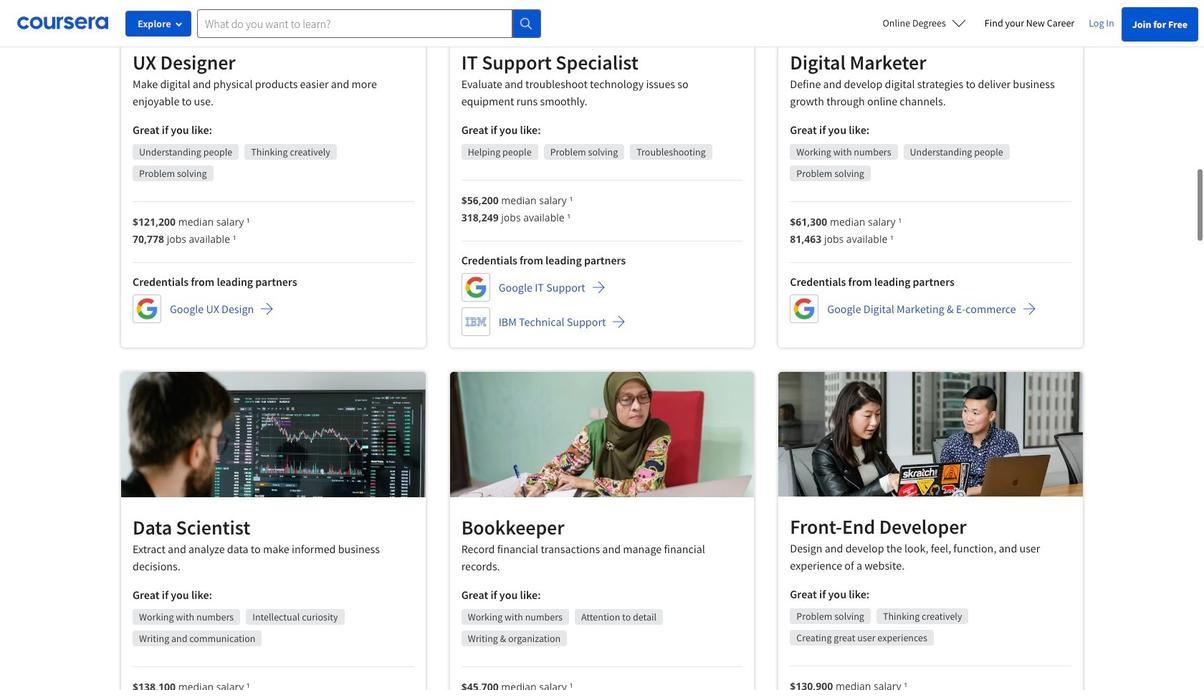 Task type: locate. For each thing, give the bounding box(es) containing it.
coursera image
[[17, 12, 108, 35]]

ux designer image
[[121, 0, 426, 32]]

None search field
[[197, 9, 541, 38]]

bookkeeper image
[[450, 372, 754, 498]]



Task type: vqa. For each thing, say whether or not it's contained in the screenshot.
"IT Support Specialist" image
yes



Task type: describe. For each thing, give the bounding box(es) containing it.
What do you want to learn? text field
[[197, 9, 513, 38]]

digital marketer image
[[779, 0, 1083, 32]]

data scientist image
[[121, 372, 426, 497]]

it support specialist image
[[450, 0, 754, 32]]



